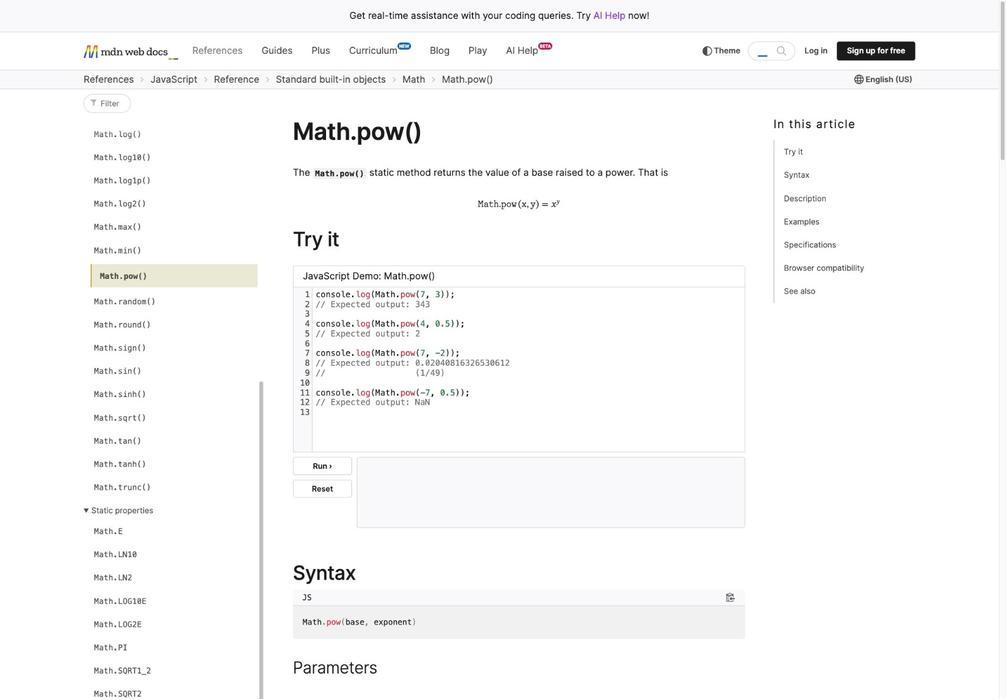 Task type: locate. For each thing, give the bounding box(es) containing it.
Filter text field
[[84, 94, 131, 113]]

theme os default image
[[703, 46, 712, 56]]

None search field
[[748, 41, 800, 60]]

    search field
[[748, 41, 796, 60]]



Task type: describe. For each thing, give the bounding box(es) containing it.
language image
[[855, 75, 864, 84]]

filter image
[[88, 99, 98, 108]]

breadcrumbs element
[[84, 71, 498, 87]]

search image
[[777, 46, 787, 56]]

mdn homepage image
[[84, 45, 178, 59]]



